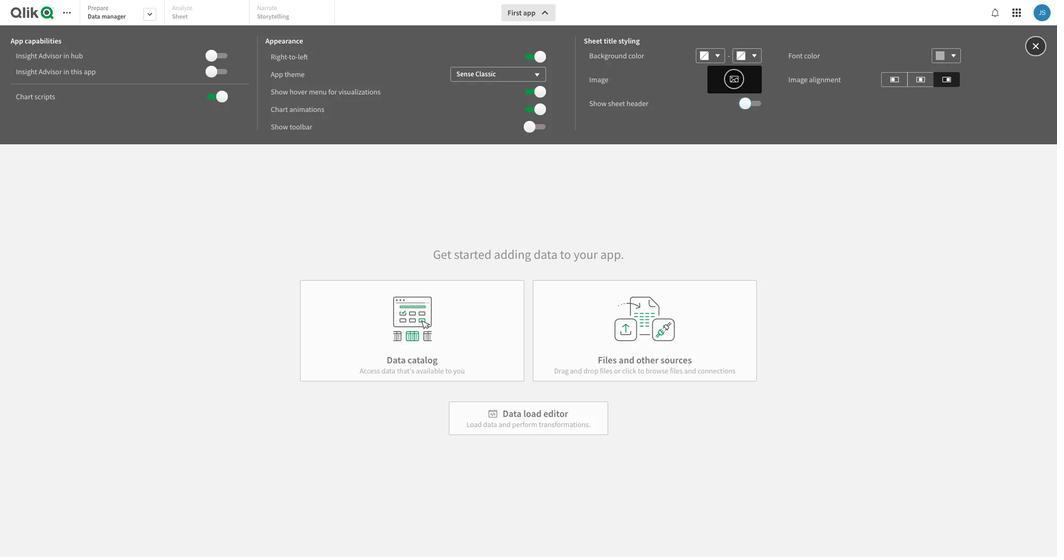Task type: describe. For each thing, give the bounding box(es) containing it.
show for show toolbar
[[271, 122, 288, 132]]

app.
[[601, 247, 624, 263]]

files
[[598, 354, 617, 367]]

show toolbar
[[271, 122, 312, 132]]

you
[[453, 367, 465, 376]]

app theme
[[271, 69, 305, 79]]

font color
[[789, 51, 820, 61]]

show sheet header
[[589, 99, 649, 108]]

2 files from the left
[[670, 367, 683, 376]]

chart animations
[[271, 104, 324, 114]]

color for background color
[[629, 51, 644, 61]]

image for image alignment
[[789, 75, 808, 84]]

files and other sources drag and drop files or click to browse files and connections
[[554, 354, 736, 376]]

data load editor
[[503, 408, 568, 420]]

chart scripts
[[16, 92, 55, 101]]

show hover menu for visualizations
[[271, 87, 381, 96]]

image for image
[[589, 75, 609, 84]]

to-
[[289, 52, 298, 61]]

background color
[[589, 51, 644, 61]]

prepare
[[88, 4, 109, 12]]

and right drag
[[570, 367, 582, 376]]

available
[[416, 367, 444, 376]]

first
[[508, 8, 522, 18]]

drop
[[584, 367, 599, 376]]

to inside files and other sources drag and drop files or click to browse files and connections
[[638, 367, 644, 376]]

close app options image
[[1031, 40, 1041, 53]]

load
[[524, 408, 542, 420]]

in for this
[[63, 67, 69, 77]]

data catalog access data that's available to you
[[360, 354, 465, 376]]

insight advisor in hub
[[16, 51, 83, 61]]

app for app theme
[[271, 69, 283, 79]]

in for hub
[[63, 51, 69, 61]]

advisor for hub
[[39, 51, 62, 61]]

-
[[728, 51, 730, 61]]

left
[[298, 52, 308, 61]]

other
[[637, 354, 659, 367]]

editor
[[544, 408, 568, 420]]

jacob simon image
[[1034, 4, 1051, 21]]

insight for insight advisor in hub
[[16, 51, 37, 61]]

and left connections
[[684, 367, 696, 376]]

chart for chart animations
[[271, 104, 288, 114]]

2 vertical spatial data
[[483, 420, 497, 430]]

and right files
[[619, 354, 635, 367]]

show for show hover menu for visualizations
[[271, 87, 288, 96]]

toolbar containing first app
[[0, 0, 1057, 145]]

get started adding data to your app. application
[[0, 0, 1057, 558]]

color for font color
[[804, 51, 820, 61]]

image alignment
[[789, 75, 841, 84]]

toolbar
[[290, 122, 312, 132]]

sense classic
[[457, 69, 496, 78]]

app for app capabilities
[[11, 36, 23, 46]]

font
[[789, 51, 803, 61]]

data inside "prepare data manager"
[[88, 12, 100, 20]]

hover
[[290, 87, 307, 96]]

click
[[622, 367, 637, 376]]

data for that's
[[382, 367, 396, 376]]

browse
[[646, 367, 669, 376]]

alignment
[[809, 75, 841, 84]]

header
[[627, 99, 649, 108]]

insight advisor in this app
[[16, 67, 96, 77]]

advisor for this
[[39, 67, 62, 77]]

animations
[[289, 104, 324, 114]]

load data and perform transformations.
[[467, 420, 591, 430]]

that's
[[397, 367, 415, 376]]



Task type: locate. For each thing, give the bounding box(es) containing it.
appearance
[[266, 36, 303, 46]]

0 vertical spatial in
[[63, 51, 69, 61]]

0 vertical spatial insight
[[16, 51, 37, 61]]

to left "your"
[[560, 247, 571, 263]]

2 insight from the top
[[16, 67, 37, 77]]

your
[[574, 247, 598, 263]]

to right click
[[638, 367, 644, 376]]

chart left scripts
[[16, 92, 33, 101]]

1 in from the top
[[63, 51, 69, 61]]

data left that's
[[382, 367, 396, 376]]

adding
[[494, 247, 531, 263]]

1 color from the left
[[629, 51, 644, 61]]

0 vertical spatial advisor
[[39, 51, 62, 61]]

and left perform
[[499, 420, 511, 430]]

advisor
[[39, 51, 62, 61], [39, 67, 62, 77]]

select image image
[[730, 73, 739, 86]]

manager
[[102, 12, 126, 20]]

0 vertical spatial data
[[534, 247, 558, 263]]

for
[[328, 87, 337, 96]]

app right first
[[523, 8, 536, 18]]

app left theme
[[271, 69, 283, 79]]

files
[[600, 367, 613, 376], [670, 367, 683, 376]]

0 vertical spatial app
[[11, 36, 23, 46]]

in left this
[[63, 67, 69, 77]]

started
[[454, 247, 492, 263]]

sense classic button
[[451, 67, 546, 82]]

chart for chart scripts
[[16, 92, 33, 101]]

2 in from the top
[[63, 67, 69, 77]]

data down the prepare at the left top of the page
[[88, 12, 100, 20]]

0 vertical spatial app
[[523, 8, 536, 18]]

sources
[[661, 354, 692, 367]]

classic
[[476, 69, 496, 78]]

0 horizontal spatial color
[[629, 51, 644, 61]]

0 horizontal spatial chart
[[16, 92, 33, 101]]

show for show sheet header
[[589, 99, 607, 108]]

styling
[[619, 36, 640, 46]]

1 vertical spatial app
[[271, 69, 283, 79]]

visualizations
[[339, 87, 381, 96]]

connections
[[698, 367, 736, 376]]

or
[[614, 367, 621, 376]]

1 horizontal spatial color
[[804, 51, 820, 61]]

in left "hub"
[[63, 51, 69, 61]]

data inside data catalog access data that's available to you
[[382, 367, 396, 376]]

and
[[619, 354, 635, 367], [570, 367, 582, 376], [684, 367, 696, 376], [499, 420, 511, 430]]

show left toolbar
[[271, 122, 288, 132]]

perform
[[512, 420, 538, 430]]

sheet
[[608, 99, 625, 108]]

in
[[63, 51, 69, 61], [63, 67, 69, 77]]

toolbar
[[0, 0, 1057, 145]]

insight up chart scripts
[[16, 67, 37, 77]]

to left you
[[446, 367, 452, 376]]

1 horizontal spatial files
[[670, 367, 683, 376]]

image down background
[[589, 75, 609, 84]]

color right font
[[804, 51, 820, 61]]

to inside data catalog access data that's available to you
[[446, 367, 452, 376]]

title
[[604, 36, 617, 46]]

chart
[[16, 92, 33, 101], [271, 104, 288, 114]]

0 vertical spatial data
[[88, 12, 100, 20]]

right-to-left
[[271, 52, 308, 61]]

menu
[[309, 87, 327, 96]]

insight down the app capabilities
[[16, 51, 37, 61]]

scripts
[[35, 92, 55, 101]]

access
[[360, 367, 380, 376]]

chart up show toolbar
[[271, 104, 288, 114]]

app right this
[[84, 67, 96, 77]]

background
[[589, 51, 627, 61]]

0 horizontal spatial to
[[446, 367, 452, 376]]

insight for insight advisor in this app
[[16, 67, 37, 77]]

2 horizontal spatial data
[[534, 247, 558, 263]]

1 horizontal spatial app
[[523, 8, 536, 18]]

get started adding data to your app.
[[433, 247, 624, 263]]

show left hover
[[271, 87, 288, 96]]

drag
[[554, 367, 569, 376]]

2 vertical spatial show
[[271, 122, 288, 132]]

hub
[[71, 51, 83, 61]]

data inside data catalog access data that's available to you
[[387, 354, 406, 367]]

0 vertical spatial show
[[271, 87, 288, 96]]

1 vertical spatial chart
[[271, 104, 288, 114]]

advisor down insight advisor in hub on the left of the page
[[39, 67, 62, 77]]

0 horizontal spatial files
[[600, 367, 613, 376]]

2 horizontal spatial data
[[503, 408, 522, 420]]

align left image
[[891, 73, 899, 86]]

0 vertical spatial chart
[[16, 92, 33, 101]]

1 horizontal spatial image
[[789, 75, 808, 84]]

0 horizontal spatial data
[[88, 12, 100, 20]]

first app
[[508, 8, 536, 18]]

1 vertical spatial app
[[84, 67, 96, 77]]

2 image from the left
[[789, 75, 808, 84]]

app
[[11, 36, 23, 46], [271, 69, 283, 79]]

first app button
[[501, 4, 556, 21]]

sense
[[457, 69, 474, 78]]

align center image
[[917, 73, 925, 86]]

1 files from the left
[[600, 367, 613, 376]]

1 vertical spatial in
[[63, 67, 69, 77]]

1 image from the left
[[589, 75, 609, 84]]

2 advisor from the top
[[39, 67, 62, 77]]

app capabilities
[[11, 36, 62, 46]]

app
[[523, 8, 536, 18], [84, 67, 96, 77]]

insight
[[16, 51, 37, 61], [16, 67, 37, 77]]

load
[[467, 420, 482, 430]]

files left the or
[[600, 367, 613, 376]]

data
[[534, 247, 558, 263], [382, 367, 396, 376], [483, 420, 497, 430]]

2 color from the left
[[804, 51, 820, 61]]

data right adding
[[534, 247, 558, 263]]

0 horizontal spatial app
[[84, 67, 96, 77]]

1 horizontal spatial chart
[[271, 104, 288, 114]]

get
[[433, 247, 452, 263]]

files right browse
[[670, 367, 683, 376]]

2 vertical spatial data
[[503, 408, 522, 420]]

0 horizontal spatial image
[[589, 75, 609, 84]]

prepare data manager
[[88, 4, 126, 20]]

image
[[589, 75, 609, 84], [789, 75, 808, 84]]

1 horizontal spatial data
[[387, 354, 406, 367]]

data for data load editor
[[503, 408, 522, 420]]

1 vertical spatial data
[[382, 367, 396, 376]]

1 vertical spatial show
[[589, 99, 607, 108]]

1 vertical spatial data
[[387, 354, 406, 367]]

0 horizontal spatial data
[[382, 367, 396, 376]]

theme
[[285, 69, 305, 79]]

image down font
[[789, 75, 808, 84]]

to
[[560, 247, 571, 263], [446, 367, 452, 376], [638, 367, 644, 376]]

1 insight from the top
[[16, 51, 37, 61]]

catalog
[[408, 354, 438, 367]]

align right image
[[943, 73, 951, 86]]

right-
[[271, 52, 289, 61]]

1 vertical spatial insight
[[16, 67, 37, 77]]

app inside button
[[523, 8, 536, 18]]

app left capabilities at the left of page
[[11, 36, 23, 46]]

1 advisor from the top
[[39, 51, 62, 61]]

data right load
[[483, 420, 497, 430]]

transformations.
[[539, 420, 591, 430]]

this
[[71, 67, 82, 77]]

data for data catalog access data that's available to you
[[387, 354, 406, 367]]

1 horizontal spatial data
[[483, 420, 497, 430]]

2 horizontal spatial to
[[638, 367, 644, 376]]

sheet
[[584, 36, 603, 46]]

sheet title styling
[[584, 36, 640, 46]]

0 horizontal spatial app
[[11, 36, 23, 46]]

advisor down capabilities at the left of page
[[39, 51, 62, 61]]

capabilities
[[25, 36, 62, 46]]

show
[[271, 87, 288, 96], [589, 99, 607, 108], [271, 122, 288, 132]]

show left sheet
[[589, 99, 607, 108]]

1 horizontal spatial app
[[271, 69, 283, 79]]

color down styling
[[629, 51, 644, 61]]

data
[[88, 12, 100, 20], [387, 354, 406, 367], [503, 408, 522, 420]]

data for to
[[534, 247, 558, 263]]

1 horizontal spatial to
[[560, 247, 571, 263]]

data left load
[[503, 408, 522, 420]]

data left the catalog
[[387, 354, 406, 367]]

color
[[629, 51, 644, 61], [804, 51, 820, 61]]

1 vertical spatial advisor
[[39, 67, 62, 77]]



Task type: vqa. For each thing, say whether or not it's contained in the screenshot.
visualizations
yes



